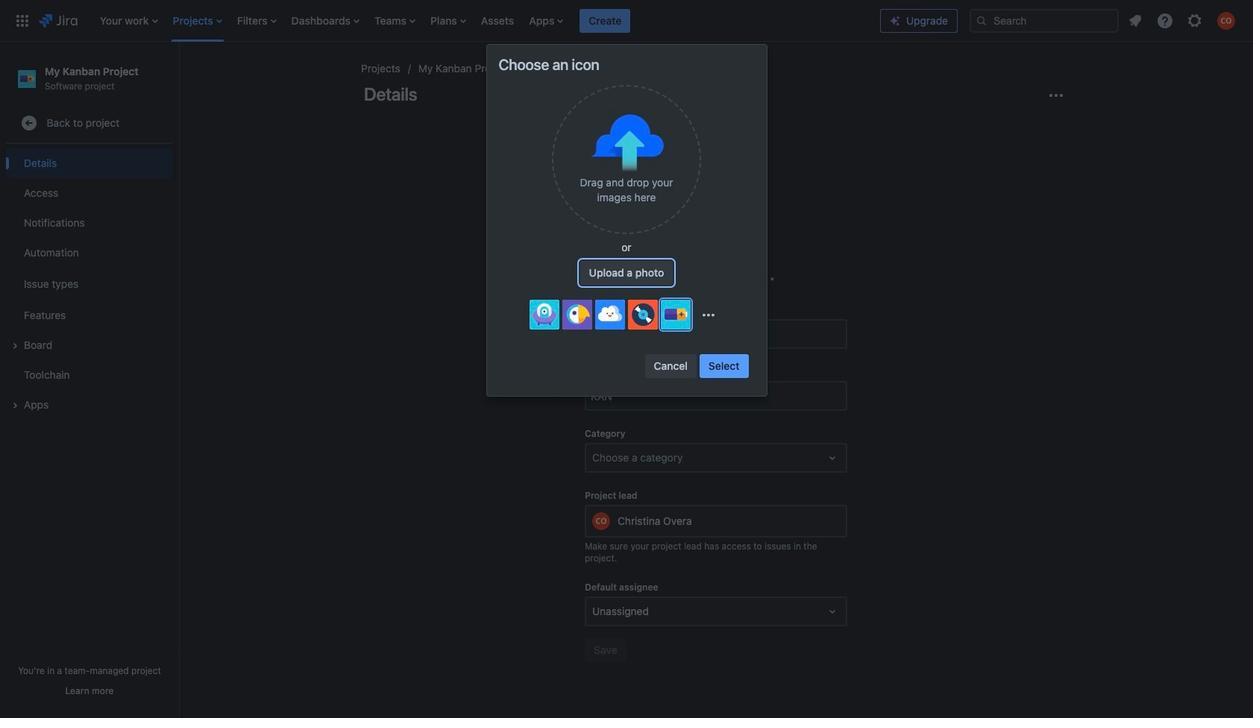 Task type: vqa. For each thing, say whether or not it's contained in the screenshot.
Jira image
yes



Task type: locate. For each thing, give the bounding box(es) containing it.
group
[[6, 144, 173, 425], [645, 355, 749, 378]]

open image
[[824, 449, 842, 467], [824, 603, 842, 621]]

list item
[[95, 0, 162, 41], [168, 0, 227, 41], [233, 0, 281, 41], [287, 0, 364, 41], [370, 0, 420, 41], [426, 0, 471, 41], [580, 0, 631, 41], [525, 9, 568, 32]]

0 horizontal spatial group
[[6, 144, 173, 425]]

1 vertical spatial open image
[[824, 603, 842, 621]]

0 vertical spatial open image
[[824, 449, 842, 467]]

jira image
[[39, 12, 77, 29], [39, 12, 77, 29]]

upload image image
[[590, 114, 664, 172]]

banner
[[0, 0, 1254, 42]]

list
[[92, 0, 881, 41], [1122, 7, 1245, 34]]

None search field
[[970, 9, 1119, 32]]

1 horizontal spatial list
[[1122, 7, 1245, 34]]

dialog
[[487, 45, 767, 396]]

show more image
[[697, 303, 721, 327]]

1 open image from the top
[[824, 449, 842, 467]]

2 open image from the top
[[824, 603, 842, 621]]

None field
[[587, 321, 846, 348], [587, 383, 846, 410], [587, 321, 846, 348], [587, 383, 846, 410]]



Task type: describe. For each thing, give the bounding box(es) containing it.
drag and drop your images here element
[[564, 176, 690, 206]]

1 horizontal spatial group
[[645, 355, 749, 378]]

list item inside primary element
[[525, 9, 568, 32]]

primary element
[[9, 0, 881, 41]]

0 horizontal spatial list
[[92, 0, 881, 41]]

group inside sidebar element
[[6, 144, 173, 425]]

project avatar image
[[669, 125, 764, 221]]

Search field
[[970, 9, 1119, 32]]

search image
[[976, 15, 988, 26]]

select a default avatar option group
[[530, 300, 694, 330]]

sidebar element
[[0, 42, 179, 719]]



